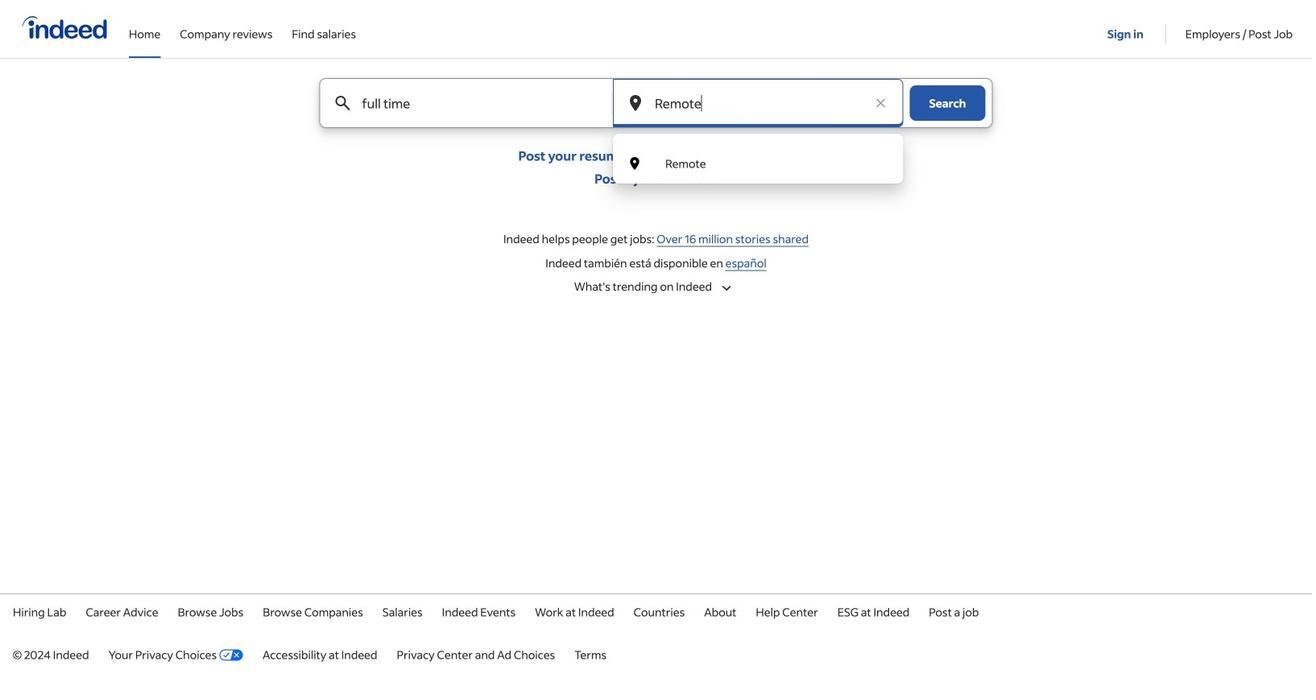 Task type: locate. For each thing, give the bounding box(es) containing it.
main content
[[0, 78, 1313, 298]]

clear location input image
[[873, 95, 889, 111]]

None search field
[[307, 78, 1006, 184]]

section
[[0, 223, 1313, 279]]

search: Job title, keywords, or company text field
[[359, 79, 585, 127]]

Edit location text field
[[652, 79, 865, 127]]



Task type: vqa. For each thing, say whether or not it's contained in the screenshot.
Messages Unread count 0 IMAGE
no



